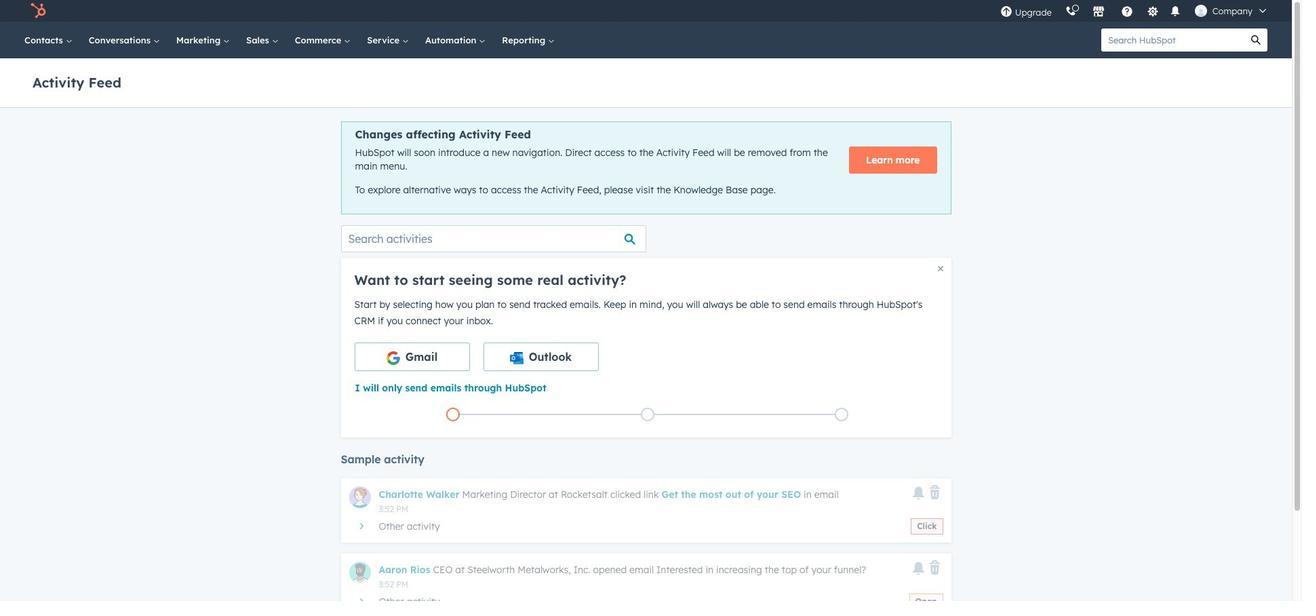 Task type: describe. For each thing, give the bounding box(es) containing it.
Search HubSpot search field
[[1102, 28, 1245, 52]]

close image
[[938, 266, 943, 271]]

onboarding.steps.sendtrackedemailingmail.title image
[[644, 411, 651, 419]]

jacob simon image
[[1195, 5, 1208, 17]]



Task type: locate. For each thing, give the bounding box(es) containing it.
None checkbox
[[483, 342, 599, 371]]

None checkbox
[[355, 342, 470, 371]]

menu
[[994, 0, 1276, 22]]

marketplaces image
[[1093, 6, 1105, 18]]

onboarding.steps.finalstep.title image
[[839, 411, 846, 419]]

list
[[356, 405, 939, 424]]

Search activities search field
[[341, 225, 646, 252]]



Task type: vqa. For each thing, say whether or not it's contained in the screenshot.
contact: associated with Contact: Company name
no



